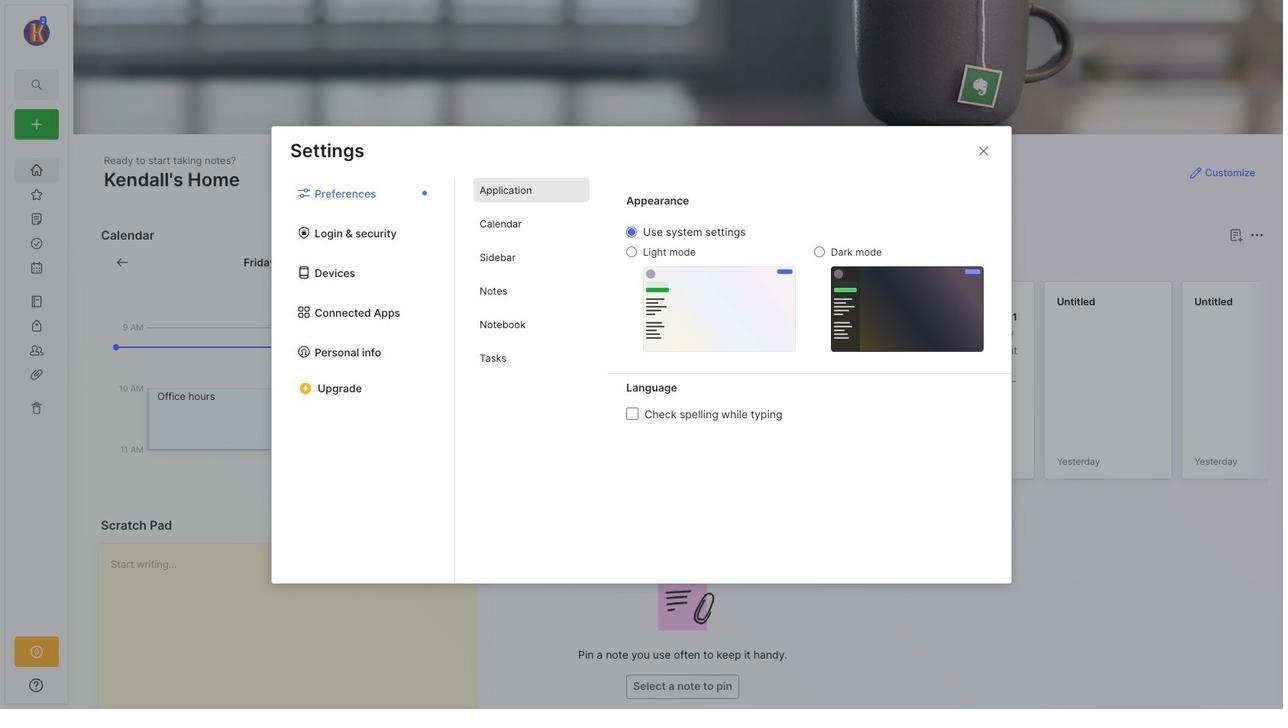 Task type: vqa. For each thing, say whether or not it's contained in the screenshot.
WHAT'S NEW FIELD
no



Task type: describe. For each thing, give the bounding box(es) containing it.
1 tab list from the left
[[272, 178, 455, 583]]

close image
[[975, 142, 993, 160]]

Start writing… text field
[[111, 545, 474, 710]]

2 tab list from the left
[[455, 178, 608, 583]]



Task type: locate. For each thing, give the bounding box(es) containing it.
tree inside main element
[[5, 149, 68, 623]]

tab list
[[272, 178, 455, 583], [455, 178, 608, 583]]

tree
[[5, 149, 68, 623]]

row group
[[494, 281, 1284, 489]]

option group
[[627, 225, 984, 352]]

None checkbox
[[627, 408, 639, 420]]

upgrade image
[[28, 643, 46, 662]]

main element
[[0, 0, 73, 710]]

None radio
[[627, 227, 637, 238]]

tab
[[474, 178, 590, 202], [474, 212, 590, 236], [474, 245, 590, 270], [497, 254, 542, 272], [474, 279, 590, 303], [474, 312, 590, 337], [474, 346, 590, 371]]

edit search image
[[28, 76, 46, 94]]

home image
[[29, 163, 44, 178]]

None radio
[[627, 247, 637, 257], [814, 247, 825, 257], [627, 247, 637, 257], [814, 247, 825, 257]]



